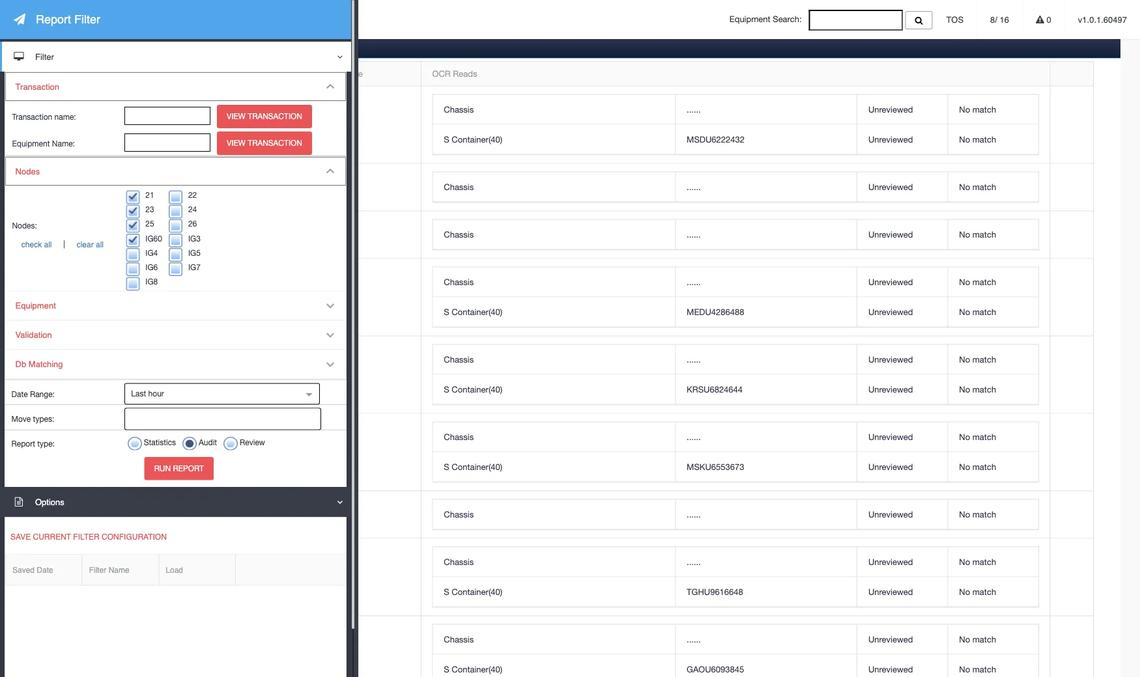 Task type: describe. For each thing, give the bounding box(es) containing it.
ocr
[[432, 69, 451, 79]]

chassis for medu4286488
[[444, 277, 474, 287]]

unreviewed cell for ...... cell associated with msdu6222432
[[857, 95, 948, 125]]

26 cell
[[239, 492, 310, 539]]

ig8
[[146, 277, 158, 286]]

view for transaction name:
[[227, 112, 246, 121]]

equipment for name:
[[12, 139, 50, 148]]

...... cell for gaou6093845
[[675, 626, 857, 655]]

report for report type:
[[11, 439, 35, 448]]

transaction up transaction name:
[[15, 82, 59, 92]]

no match cell for 3rd ...... cell from the bottom of the page's unreviewed cell
[[948, 500, 1039, 530]]

13:24:31
[[102, 237, 135, 247]]

gaou6093845
[[687, 665, 744, 675]]

check all link
[[12, 240, 61, 250]]

match for unreviewed cell associated with ...... cell corresponding to msku6553673
[[973, 432, 997, 442]]

...... cell for medu4286488
[[675, 268, 857, 298]]

13:24:16
[[102, 299, 135, 309]]

msdu6222432 cell
[[675, 125, 857, 155]]

10 no from the top
[[960, 462, 971, 472]]

24
[[188, 205, 197, 214]]

6 unreviewed from the top
[[869, 307, 913, 317]]

0
[[1045, 15, 1052, 24]]

menu inside report filter navigation
[[5, 156, 347, 380]]

saved date link
[[6, 556, 82, 586]]

s for msdu6222432
[[444, 134, 450, 144]]

5 unreviewed from the top
[[869, 277, 913, 287]]

saved
[[12, 566, 35, 575]]

no match for ...... cell associated with msdu6222432's unreviewed cell
[[960, 104, 997, 114]]

transaction up 23 cell
[[248, 139, 302, 148]]

clear all
[[77, 240, 104, 250]]

exit for 23
[[322, 182, 339, 192]]

equipment inside menu
[[15, 301, 56, 311]]

match for 3rd ...... cell from the top unreviewed cell
[[973, 229, 997, 240]]

9 unreviewed from the top
[[869, 432, 913, 442]]

filter name link
[[83, 556, 159, 586]]

unreviewed cell for "krsu6824644" cell
[[857, 375, 948, 405]]

23 inside the nodes 'menu item'
[[146, 205, 154, 214]]

report type:
[[11, 439, 55, 448]]

row containing ap20231016001775
[[44, 211, 1094, 259]]

range:
[[30, 390, 55, 399]]

...... cell for tghu9616648
[[675, 548, 857, 578]]

ap20231016001773
[[55, 503, 132, 513]]

13:23:58
[[102, 517, 135, 527]]

1 unreviewed from the top
[[869, 104, 913, 114]]

13:23:30
[[102, 580, 135, 590]]

10- for 13:24:16
[[77, 299, 90, 309]]

2 chassis cell from the top
[[433, 172, 675, 202]]

entry cell
[[310, 259, 421, 337]]

4 unreviewed from the top
[[869, 229, 913, 240]]

ap20231016001770 2023-10-16 13:23:30
[[55, 566, 135, 590]]

gaou6093845 cell
[[675, 655, 857, 678]]

2023- for 2023-10-16 13:23:58
[[55, 517, 77, 527]]

26 inside the nodes 'menu item'
[[188, 219, 197, 229]]

s container(40) for krsu6824644
[[444, 385, 503, 395]]

1 tab from the left
[[46, 36, 92, 58]]

unreviewed cell for gaou6093845 cell
[[857, 655, 948, 678]]

3 ...... cell from the top
[[675, 220, 857, 250]]

23 cell
[[239, 164, 310, 211]]

2023- for 2023-10-16 13:23:30
[[55, 580, 77, 590]]

type:
[[37, 439, 55, 448]]

13:24:54
[[102, 126, 135, 136]]

no match for unreviewed cell associated with tghu9616648 ...... cell
[[960, 557, 997, 568]]

reads
[[453, 69, 477, 79]]

match for unreviewed cell corresponding to krsu6824644 ...... cell
[[973, 355, 997, 365]]

chassis for tghu9616648
[[444, 557, 474, 568]]

saved date
[[12, 566, 53, 575]]

11 unreviewed from the top
[[869, 510, 913, 520]]

cell containing ap20231016001772
[[44, 337, 239, 414]]

7 ...... from the top
[[687, 510, 701, 520]]

options
[[35, 498, 64, 507]]

21 cell
[[239, 337, 310, 414]]

unreviewed cell for 3rd ...... cell from the top
[[857, 220, 948, 250]]

11 no from the top
[[960, 510, 971, 520]]

no match for msdu6222432 cell unreviewed cell
[[960, 134, 997, 144]]

12 no from the top
[[960, 557, 971, 568]]

no match cell for 3rd ...... cell from the top unreviewed cell
[[948, 220, 1039, 250]]

2023- for 2023-10-16 13:24:31
[[55, 237, 77, 247]]

entry
[[322, 292, 349, 302]]

10- for 13:24:54
[[77, 126, 90, 136]]

7 chassis from the top
[[444, 510, 474, 520]]

s container(40) for msku6553673
[[444, 462, 503, 472]]

ap20231016001775
[[55, 223, 132, 233]]

check all
[[21, 240, 52, 250]]

tghu9616648
[[687, 587, 744, 597]]

move type
[[322, 69, 363, 79]]

db matching link
[[5, 350, 346, 379]]

msku6553673
[[687, 462, 745, 472]]

load
[[166, 566, 183, 575]]

15 no from the top
[[960, 665, 971, 675]]

view for equipment name:
[[227, 139, 246, 148]]

7 no from the top
[[960, 355, 971, 365]]

ap20231016001772
[[55, 363, 132, 373]]

db
[[15, 360, 26, 369]]

match for 3rd ...... cell from the bottom of the page's unreviewed cell
[[973, 510, 997, 520]]

container(40) for krsu6824644
[[452, 385, 503, 395]]

transaction up equipment name:
[[12, 112, 52, 121]]

name
[[109, 566, 129, 575]]

ocr reads
[[432, 69, 477, 79]]

exit for 26
[[322, 510, 339, 520]]

view transaction for transaction name:
[[227, 112, 302, 121]]

chassis for msku6553673
[[444, 432, 474, 442]]

13:23:56
[[102, 377, 135, 387]]

chassis for gaou6093845
[[444, 635, 474, 645]]

nodes menu item
[[5, 157, 346, 292]]

clear
[[77, 240, 94, 250]]

transaction link
[[5, 72, 346, 102]]

ap20231016001774
[[55, 286, 132, 296]]

s for tghu9616648
[[444, 587, 450, 597]]

db matching
[[15, 360, 63, 369]]

unreviewed cell for tghu9616648 ...... cell
[[857, 548, 948, 578]]

7 ...... cell from the top
[[675, 500, 857, 530]]

row inside report filter navigation
[[5, 556, 346, 586]]

5 no from the top
[[960, 277, 971, 287]]

1 no from the top
[[960, 104, 971, 114]]

name:
[[54, 112, 76, 121]]

...... for msdu6222432
[[687, 104, 701, 114]]

hour
[[148, 390, 164, 399]]

no match for 8th ...... cell from the bottom of the page's unreviewed cell
[[960, 182, 997, 192]]

ig7
[[188, 263, 201, 272]]

26 inside cell
[[250, 510, 260, 520]]

22
[[188, 190, 197, 200]]

16 inside dropdown button
[[1000, 15, 1010, 24]]

25 cell
[[239, 86, 310, 164]]

16 for ap20231016001775 2023-10-16 13:24:31
[[90, 237, 99, 247]]

10- for 13:23:58
[[77, 517, 90, 527]]

unreviewed cell for "medu4286488" cell
[[857, 298, 948, 327]]

0 button
[[1023, 0, 1065, 39]]

10- for 13:24:31
[[77, 237, 90, 247]]

16 for ap20231016001777 2023-10-16 13:25:03
[[90, 189, 99, 199]]

no match cell for ...... cell associated with msdu6222432's unreviewed cell
[[948, 95, 1039, 125]]

15 unreviewed from the top
[[869, 665, 913, 675]]

view transaction for equipment name:
[[227, 139, 302, 148]]

no match cell for unreviewed cell associated with medu4286488's ...... cell
[[948, 268, 1039, 298]]

equipment link
[[5, 292, 346, 321]]

no match for unreviewed cell associated with medu4286488's ...... cell
[[960, 277, 997, 287]]

row containing transaction
[[44, 62, 1094, 86]]

equipment search:
[[730, 14, 809, 24]]

ig6
[[146, 263, 158, 272]]

exit cell for 21
[[310, 337, 421, 414]]

no match cell for 8th ...... cell from the bottom of the page's unreviewed cell
[[948, 172, 1039, 202]]

run report button
[[144, 457, 214, 481]]

ap20231016001772 2023-10-16 13:23:56
[[55, 363, 135, 387]]

3 ...... from the top
[[687, 229, 701, 240]]

unreviewed cell for krsu6824644 ...... cell
[[857, 345, 948, 375]]

ig60
[[146, 234, 162, 243]]

report filter navigation
[[0, 0, 351, 678]]

s container(40) for gaou6093845
[[444, 665, 503, 675]]

3 chassis from the top
[[444, 229, 474, 240]]

10- for 13:25:03
[[77, 189, 90, 199]]

no match cell for msdu6222432 cell unreviewed cell
[[948, 125, 1039, 155]]

match for unreviewed cell associated with medu4286488's ...... cell
[[973, 277, 997, 287]]

8 no from the top
[[960, 385, 971, 395]]

matching
[[29, 360, 63, 369]]

no match for unreviewed cell corresponding to gaou6093845 cell
[[960, 665, 997, 675]]

s container(40) cell for medu4286488
[[433, 298, 675, 327]]

chassis cell for gaou6093845
[[433, 626, 675, 655]]

no match for 3rd ...... cell from the top unreviewed cell
[[960, 229, 997, 240]]

10 unreviewed from the top
[[869, 462, 913, 472]]

cell containing ap20231016001776
[[44, 86, 239, 164]]

13 no from the top
[[960, 587, 971, 597]]

match for the tghu9616648 cell unreviewed cell
[[973, 587, 997, 597]]

run report
[[154, 464, 204, 473]]

chassis cell for medu4286488
[[433, 268, 675, 298]]

chassis cell for krsu6824644
[[433, 345, 675, 375]]

nodes:
[[12, 221, 37, 230]]

s for krsu6824644
[[444, 385, 450, 395]]

|
[[61, 240, 67, 249]]

validation link
[[5, 321, 346, 350]]

...... for gaou6093845
[[687, 635, 701, 645]]

7 unreviewed from the top
[[869, 355, 913, 365]]

container(40) for tghu9616648
[[452, 587, 503, 597]]

16 for ap20231016001770 2023-10-16 13:23:30
[[90, 580, 99, 590]]

tos button
[[934, 0, 977, 39]]

validation
[[15, 330, 52, 340]]

s for gaou6093845
[[444, 665, 450, 675]]

7 chassis cell from the top
[[433, 500, 675, 530]]

...... for tghu9616648
[[687, 557, 701, 568]]

v1.0.1.60497
[[1079, 15, 1128, 24]]

match for unreviewed cell for "medu4286488" cell
[[973, 307, 997, 317]]



Task type: locate. For each thing, give the bounding box(es) containing it.
1 vertical spatial view transaction button
[[217, 132, 312, 155]]

4 chassis cell from the top
[[433, 268, 675, 298]]

unreviewed cell for 3rd ...... cell from the bottom of the page
[[857, 500, 948, 530]]

exit right 26 cell
[[322, 510, 339, 520]]

9 ...... cell from the top
[[675, 626, 857, 655]]

23 up ig60
[[146, 205, 154, 214]]

unreviewed cell for medu4286488's ...... cell
[[857, 268, 948, 298]]

2 tab from the left
[[90, 36, 149, 57]]

0 horizontal spatial 26
[[188, 219, 197, 229]]

0 vertical spatial move
[[322, 69, 343, 79]]

14 no match from the top
[[960, 635, 997, 645]]

2 match from the top
[[973, 134, 997, 144]]

search image
[[915, 16, 923, 25]]

None field
[[809, 10, 903, 31], [125, 410, 141, 430], [809, 10, 903, 31], [125, 410, 141, 430]]

s container(40) cell for krsu6824644
[[433, 375, 675, 405]]

3 chassis cell from the top
[[433, 220, 675, 250]]

2023- inside ap20231016001773 2023-10-16 13:23:58
[[55, 517, 77, 527]]

0 horizontal spatial 21
[[146, 190, 154, 200]]

row containing ap20231016001777
[[44, 164, 1094, 211]]

match for unreviewed cell corresponding to gaou6093845 cell
[[973, 665, 997, 675]]

unreviewed
[[869, 104, 913, 114], [869, 134, 913, 144], [869, 182, 913, 192], [869, 229, 913, 240], [869, 277, 913, 287], [869, 307, 913, 317], [869, 355, 913, 365], [869, 385, 913, 395], [869, 432, 913, 442], [869, 462, 913, 472], [869, 510, 913, 520], [869, 557, 913, 568], [869, 587, 913, 597], [869, 635, 913, 645], [869, 665, 913, 675]]

2023- inside ap20231016001775 2023-10-16 13:24:31
[[55, 237, 77, 247]]

2023- for 2023-10-16 13:24:16
[[55, 299, 77, 309]]

view transaction button for name:
[[217, 105, 312, 128]]

1 horizontal spatial move
[[322, 69, 343, 79]]

0 horizontal spatial 25
[[146, 219, 154, 229]]

5 container(40) from the top
[[452, 587, 503, 597]]

8/ 16 button
[[978, 0, 1023, 39]]

16 down ap20231016001775
[[90, 237, 99, 247]]

...... for krsu6824644
[[687, 355, 701, 365]]

9 no from the top
[[960, 432, 971, 442]]

16 inside ap20231016001773 2023-10-16 13:23:58
[[90, 517, 99, 527]]

13 match from the top
[[973, 587, 997, 597]]

no match cell for unreviewed cell for msku6553673 cell on the right bottom of page
[[948, 453, 1039, 483]]

grid containing transaction
[[44, 62, 1094, 678]]

6 s container(40) cell from the top
[[433, 655, 675, 678]]

1 horizontal spatial 23
[[250, 182, 260, 192]]

match for 8th ...... cell from the bottom of the page's unreviewed cell
[[973, 182, 997, 192]]

16
[[1000, 15, 1010, 24], [90, 126, 99, 136], [90, 189, 99, 199], [90, 237, 99, 247], [90, 299, 99, 309], [90, 377, 99, 387], [90, 517, 99, 527], [90, 580, 99, 590]]

16 down ap20231016001773
[[90, 517, 99, 527]]

match for msdu6222432 cell unreviewed cell
[[973, 134, 997, 144]]

2 view from the top
[[227, 139, 246, 148]]

8 unreviewed cell from the top
[[857, 375, 948, 405]]

move left type
[[322, 69, 343, 79]]

exit right 23 cell
[[322, 182, 339, 192]]

msku6553673 cell
[[675, 453, 857, 483]]

krsu6824644
[[687, 385, 743, 395]]

13 unreviewed cell from the top
[[857, 578, 948, 608]]

5 10- from the top
[[77, 377, 90, 387]]

type
[[345, 69, 363, 79]]

2 vertical spatial report
[[173, 464, 204, 473]]

1 horizontal spatial report
[[36, 13, 71, 26]]

krsu6824644 cell
[[675, 375, 857, 405]]

14 unreviewed cell from the top
[[857, 626, 948, 655]]

match for unreviewed cell corresponding to "krsu6824644" cell
[[973, 385, 997, 395]]

10- down ap20231016001775
[[77, 237, 90, 247]]

ig3 cell
[[239, 259, 310, 337]]

s container(40)
[[444, 134, 503, 144], [444, 307, 503, 317], [444, 385, 503, 395], [444, 462, 503, 472], [444, 587, 503, 597], [444, 665, 503, 675]]

1 s from the top
[[444, 134, 450, 144]]

1 vertical spatial exit
[[322, 370, 339, 380]]

5 s from the top
[[444, 587, 450, 597]]

date right saved
[[37, 566, 53, 575]]

exit cell for 26
[[310, 492, 421, 539]]

3 no from the top
[[960, 182, 971, 192]]

s container(40) for medu4286488
[[444, 307, 503, 317]]

cell containing ap20231016001774
[[44, 259, 239, 337]]

ap20231016001777
[[55, 175, 132, 185]]

1 vertical spatial equipment
[[12, 139, 50, 148]]

23 right '22' on the left of the page
[[250, 182, 260, 192]]

1 vertical spatial 25
[[146, 219, 154, 229]]

no match for unreviewed cell associated with gaou6093845 ...... cell
[[960, 635, 997, 645]]

1 no match from the top
[[960, 104, 997, 114]]

0 vertical spatial exit cell
[[310, 164, 421, 211]]

15 match from the top
[[973, 665, 997, 675]]

menu
[[5, 156, 347, 380]]

row group
[[44, 86, 1094, 678], [433, 95, 1039, 155], [433, 268, 1039, 327], [433, 345, 1039, 405], [433, 423, 1039, 483], [433, 548, 1039, 608], [433, 626, 1039, 678]]

ig3 for ig5
[[188, 234, 201, 243]]

s container(40) cell for msdu6222432
[[433, 125, 675, 155]]

16 inside ap20231016001774 2023-10-16 13:24:16
[[90, 299, 99, 309]]

16 inside ap20231016001775 2023-10-16 13:24:31
[[90, 237, 99, 247]]

7 no match cell from the top
[[948, 345, 1039, 375]]

chassis for krsu6824644
[[444, 355, 474, 365]]

view transaction button up 23 cell
[[217, 132, 312, 155]]

2 vertical spatial exit
[[322, 510, 339, 520]]

21 inside the nodes 'menu item'
[[146, 190, 154, 200]]

23
[[250, 182, 260, 192], [146, 205, 154, 214]]

exit right the 21 "cell"
[[322, 370, 339, 380]]

6 unreviewed cell from the top
[[857, 298, 948, 327]]

transaction inside row
[[55, 69, 99, 79]]

filter inside filter link
[[35, 52, 54, 62]]

equipment up the validation in the left of the page
[[15, 301, 56, 311]]

3 container(40) from the top
[[452, 385, 503, 395]]

match for unreviewed cell associated with gaou6093845 ...... cell
[[973, 635, 997, 645]]

s for msku6553673
[[444, 462, 450, 472]]

v1.0.1.60497 button
[[1066, 0, 1141, 39]]

ap20231016001771
[[55, 441, 132, 451]]

1 container(40) from the top
[[452, 134, 503, 144]]

6 no match from the top
[[960, 307, 997, 317]]

grid
[[44, 62, 1094, 678]]

search:
[[773, 14, 802, 24]]

6 no from the top
[[960, 307, 971, 317]]

report filter link
[[0, 0, 351, 39]]

3 s container(40) cell from the top
[[433, 375, 675, 405]]

cell containing ap20231016001773
[[44, 492, 239, 539]]

ap20231016001773 2023-10-16 13:23:58
[[55, 503, 135, 527]]

load link
[[159, 556, 235, 586]]

0 vertical spatial 21
[[146, 190, 154, 200]]

2 vertical spatial equipment
[[15, 301, 56, 311]]

15 no match cell from the top
[[948, 655, 1039, 678]]

2 chassis from the top
[[444, 182, 474, 192]]

5 s container(40) cell from the top
[[433, 578, 675, 608]]

0 vertical spatial filter
[[74, 13, 100, 26]]

1 vertical spatial report
[[11, 439, 35, 448]]

chassis cell for tghu9616648
[[433, 548, 675, 578]]

1 vertical spatial move
[[11, 415, 31, 424]]

13:25:03
[[102, 189, 135, 199]]

4 no from the top
[[960, 229, 971, 240]]

container(40) for gaou6093845
[[452, 665, 503, 675]]

16 down the ap20231016001770
[[90, 580, 99, 590]]

...... cell for msdu6222432
[[675, 95, 857, 125]]

10- inside ap20231016001773 2023-10-16 13:23:58
[[77, 517, 90, 527]]

move types:
[[11, 415, 54, 424]]

move inside report filter navigation
[[11, 415, 31, 424]]

no match cell
[[948, 95, 1039, 125], [948, 125, 1039, 155], [948, 172, 1039, 202], [948, 220, 1039, 250], [948, 268, 1039, 298], [948, 298, 1039, 327], [948, 345, 1039, 375], [948, 375, 1039, 405], [948, 423, 1039, 453], [948, 453, 1039, 483], [948, 500, 1039, 530], [948, 548, 1039, 578], [948, 578, 1039, 608], [948, 626, 1039, 655], [948, 655, 1039, 678]]

16 right 8/
[[1000, 15, 1010, 24]]

all
[[44, 240, 52, 250], [96, 240, 104, 250]]

run
[[154, 464, 171, 473]]

date left range:
[[11, 390, 28, 399]]

ap20231016001770
[[55, 566, 132, 576]]

date range:
[[11, 390, 55, 399]]

3 10- from the top
[[77, 237, 90, 247]]

8/ 16
[[991, 15, 1010, 24]]

0 horizontal spatial move
[[11, 415, 31, 424]]

container(40) for msdu6222432
[[452, 134, 503, 144]]

12 no match from the top
[[960, 557, 997, 568]]

match for ...... cell associated with msdu6222432's unreviewed cell
[[973, 104, 997, 114]]

1 vertical spatial view transaction
[[227, 139, 302, 148]]

view transaction button
[[217, 105, 312, 128], [217, 132, 312, 155]]

14 match from the top
[[973, 635, 997, 645]]

transaction down "node"
[[248, 112, 302, 121]]

chassis cell
[[433, 95, 675, 125], [433, 172, 675, 202], [433, 220, 675, 250], [433, 268, 675, 298], [433, 345, 675, 375], [433, 423, 675, 453], [433, 500, 675, 530], [433, 548, 675, 578], [433, 626, 675, 655]]

no match for unreviewed cell for msku6553673 cell on the right bottom of page
[[960, 462, 997, 472]]

move left types:
[[11, 415, 31, 424]]

1 vertical spatial 26
[[250, 510, 260, 520]]

9 match from the top
[[973, 432, 997, 442]]

exit cell for 23
[[310, 164, 421, 211]]

s container(40) cell for tghu9616648
[[433, 578, 675, 608]]

10- inside the ap20231016001770 2023-10-16 13:23:30
[[77, 580, 90, 590]]

25 down "node"
[[250, 120, 260, 130]]

transaction up name:
[[55, 69, 99, 79]]

bars image
[[54, 13, 64, 25]]

21 inside "cell"
[[250, 370, 260, 380]]

all right check
[[44, 240, 52, 250]]

no match cell for unreviewed cell corresponding to gaou6093845 cell
[[948, 655, 1039, 678]]

s container(40) cell for gaou6093845
[[433, 655, 675, 678]]

2 ...... cell from the top
[[675, 172, 857, 202]]

tghu9616648 cell
[[675, 578, 857, 608]]

16 down ap20231016001772 on the left of page
[[90, 377, 99, 387]]

filter link
[[0, 42, 351, 72]]

2023- inside ap20231016001776 2023-10-16 13:24:54
[[55, 126, 77, 136]]

4 s container(40) from the top
[[444, 462, 503, 472]]

8 chassis cell from the top
[[433, 548, 675, 578]]

1 horizontal spatial 25
[[250, 120, 260, 130]]

view transaction down "node"
[[227, 112, 302, 121]]

unreviewed cell for ...... cell corresponding to msku6553673
[[857, 423, 948, 453]]

2 s container(40) from the top
[[444, 307, 503, 317]]

1 vertical spatial view
[[227, 139, 246, 148]]

14 no match cell from the top
[[948, 626, 1039, 655]]

10- inside ap20231016001774 2023-10-16 13:24:16
[[77, 299, 90, 309]]

tab
[[46, 36, 92, 58], [90, 36, 149, 57]]

review
[[240, 438, 265, 447]]

0 horizontal spatial 23
[[146, 205, 154, 214]]

3 unreviewed cell from the top
[[857, 172, 948, 202]]

1 horizontal spatial 26
[[250, 510, 260, 520]]

6 ...... cell from the top
[[675, 423, 857, 453]]

2 container(40) from the top
[[452, 307, 503, 317]]

move for move type
[[322, 69, 343, 79]]

move inside row
[[322, 69, 343, 79]]

2 2023- from the top
[[55, 189, 77, 199]]

25 inside cell
[[250, 120, 260, 130]]

1 horizontal spatial ig3
[[250, 292, 264, 302]]

view
[[227, 112, 246, 121], [227, 139, 246, 148]]

2 vertical spatial exit cell
[[310, 492, 421, 539]]

ap20231016001775 2023-10-16 13:24:31
[[55, 223, 135, 247]]

5 unreviewed cell from the top
[[857, 268, 948, 298]]

no match cell for unreviewed cell for "medu4286488" cell
[[948, 298, 1039, 327]]

8 match from the top
[[973, 385, 997, 395]]

16 inside the ap20231016001770 2023-10-16 13:23:30
[[90, 580, 99, 590]]

filter for filter
[[35, 52, 54, 62]]

8 unreviewed from the top
[[869, 385, 913, 395]]

2023-
[[55, 126, 77, 136], [55, 189, 77, 199], [55, 237, 77, 247], [55, 299, 77, 309], [55, 377, 77, 387], [55, 517, 77, 527], [55, 580, 77, 590]]

s container(40) cell for msku6553673
[[433, 453, 675, 483]]

ap20231016001776
[[55, 113, 132, 123]]

12 unreviewed from the top
[[869, 557, 913, 568]]

0 horizontal spatial date
[[11, 390, 28, 399]]

4 container(40) from the top
[[452, 462, 503, 472]]

9 unreviewed cell from the top
[[857, 423, 948, 453]]

......
[[687, 104, 701, 114], [687, 182, 701, 192], [687, 229, 701, 240], [687, 277, 701, 287], [687, 355, 701, 365], [687, 432, 701, 442], [687, 510, 701, 520], [687, 557, 701, 568], [687, 635, 701, 645]]

10- down ap20231016001773
[[77, 517, 90, 527]]

no match cell for unreviewed cell associated with gaou6093845 ...... cell
[[948, 626, 1039, 655]]

21
[[146, 190, 154, 200], [250, 370, 260, 380]]

match for unreviewed cell for msku6553673 cell on the right bottom of page
[[973, 462, 997, 472]]

0 horizontal spatial all
[[44, 240, 52, 250]]

2 view transaction from the top
[[227, 139, 302, 148]]

audit
[[199, 438, 217, 447]]

4 no match from the top
[[960, 229, 997, 240]]

1 vertical spatial 23
[[146, 205, 154, 214]]

0 vertical spatial equipment
[[730, 14, 771, 24]]

menu containing nodes
[[5, 156, 347, 380]]

10- down ap20231016001772 on the left of page
[[77, 377, 90, 387]]

4 10- from the top
[[77, 299, 90, 309]]

0 vertical spatial view transaction
[[227, 112, 302, 121]]

10- inside ap20231016001776 2023-10-16 13:24:54
[[77, 126, 90, 136]]

1 vertical spatial ig3
[[250, 292, 264, 302]]

3 unreviewed from the top
[[869, 182, 913, 192]]

0 vertical spatial report
[[36, 13, 71, 26]]

move
[[322, 69, 343, 79], [11, 415, 31, 424]]

1 horizontal spatial date
[[37, 566, 53, 575]]

2 vertical spatial filter
[[89, 566, 106, 575]]

equipment left search: at the top right of page
[[730, 14, 771, 24]]

grid inside tab list
[[44, 62, 1094, 678]]

13 unreviewed from the top
[[869, 587, 913, 597]]

0 vertical spatial view transaction button
[[217, 105, 312, 128]]

16 inside ap20231016001776 2023-10-16 13:24:54
[[90, 126, 99, 136]]

2 unreviewed cell from the top
[[857, 125, 948, 155]]

2023- inside the ap20231016001770 2023-10-16 13:23:30
[[55, 580, 77, 590]]

1 vertical spatial date
[[37, 566, 53, 575]]

5 no match from the top
[[960, 277, 997, 287]]

2 unreviewed from the top
[[869, 134, 913, 144]]

0 vertical spatial date
[[11, 390, 28, 399]]

16 down ap20231016001776
[[90, 126, 99, 136]]

view transaction
[[227, 112, 302, 121], [227, 139, 302, 148]]

cell containing ap20231016001770
[[44, 539, 239, 617]]

10- inside ap20231016001772 2023-10-16 13:23:56
[[77, 377, 90, 387]]

s container(40) for tghu9616648
[[444, 587, 503, 597]]

2023- for 2023-10-16 13:24:54
[[55, 126, 77, 136]]

report inside 'link'
[[36, 13, 71, 26]]

view transaction button down "node"
[[217, 105, 312, 128]]

no match for 3rd ...... cell from the bottom of the page's unreviewed cell
[[960, 510, 997, 520]]

0 vertical spatial 25
[[250, 120, 260, 130]]

25
[[250, 120, 260, 130], [146, 219, 154, 229]]

2023- for 2023-10-16 13:25:03
[[55, 189, 77, 199]]

...... cell for msku6553673
[[675, 423, 857, 453]]

warning image
[[1036, 15, 1045, 24]]

report
[[36, 13, 71, 26], [11, 439, 35, 448], [173, 464, 204, 473]]

...... cell for krsu6824644
[[675, 345, 857, 375]]

6 s container(40) from the top
[[444, 665, 503, 675]]

chassis cell for msku6553673
[[433, 423, 675, 453]]

filter down bars image
[[35, 52, 54, 62]]

10 match from the top
[[973, 462, 997, 472]]

tos
[[947, 15, 964, 24]]

transaction name:
[[12, 112, 76, 121]]

2 horizontal spatial report
[[173, 464, 204, 473]]

ig4
[[146, 248, 158, 257]]

report inside button
[[173, 464, 204, 473]]

cell containing ap20231016001775
[[44, 211, 239, 259]]

5 ...... cell from the top
[[675, 345, 857, 375]]

1 10- from the top
[[77, 126, 90, 136]]

8 no match cell from the top
[[948, 375, 1039, 405]]

last hour
[[131, 390, 164, 399]]

row containing saved date
[[5, 556, 346, 586]]

0 vertical spatial view
[[227, 112, 246, 121]]

11 no match from the top
[[960, 510, 997, 520]]

unreviewed cell
[[857, 95, 948, 125], [857, 125, 948, 155], [857, 172, 948, 202], [857, 220, 948, 250], [857, 268, 948, 298], [857, 298, 948, 327], [857, 345, 948, 375], [857, 375, 948, 405], [857, 423, 948, 453], [857, 453, 948, 483], [857, 500, 948, 530], [857, 548, 948, 578], [857, 578, 948, 608], [857, 626, 948, 655], [857, 655, 948, 678]]

14 unreviewed from the top
[[869, 635, 913, 645]]

4 unreviewed cell from the top
[[857, 220, 948, 250]]

15 unreviewed cell from the top
[[857, 655, 948, 678]]

5 match from the top
[[973, 277, 997, 287]]

7 unreviewed cell from the top
[[857, 345, 948, 375]]

16 for ap20231016001776 2023-10-16 13:24:54
[[90, 126, 99, 136]]

tab list containing transaction
[[44, 36, 1121, 678]]

last
[[131, 390, 146, 399]]

10- down the ap20231016001770
[[77, 580, 90, 590]]

1 chassis cell from the top
[[433, 95, 675, 125]]

10- down ap20231016001777
[[77, 189, 90, 199]]

1 view transaction from the top
[[227, 112, 302, 121]]

2 ...... from the top
[[687, 182, 701, 192]]

1 vertical spatial 21
[[250, 370, 260, 380]]

node
[[250, 69, 271, 79]]

10- for 13:23:30
[[77, 580, 90, 590]]

None text field
[[125, 107, 211, 125], [125, 134, 211, 152], [125, 107, 211, 125], [125, 134, 211, 152]]

5 ...... from the top
[[687, 355, 701, 365]]

chassis
[[444, 104, 474, 114], [444, 182, 474, 192], [444, 229, 474, 240], [444, 277, 474, 287], [444, 355, 474, 365], [444, 432, 474, 442], [444, 510, 474, 520], [444, 557, 474, 568], [444, 635, 474, 645]]

all for clear all
[[96, 240, 104, 250]]

25 up ig60
[[146, 219, 154, 229]]

10- down ap20231016001776
[[77, 126, 90, 136]]

8/
[[991, 15, 998, 24]]

equipment name:
[[12, 139, 75, 148]]

filter for filter name
[[89, 566, 106, 575]]

medu4286488
[[687, 307, 745, 317]]

4 chassis from the top
[[444, 277, 474, 287]]

1 view transaction button from the top
[[217, 105, 312, 128]]

10- inside ap20231016001777 2023-10-16 13:25:03
[[77, 189, 90, 199]]

ig5
[[188, 248, 201, 257]]

10- down ap20231016001774
[[77, 299, 90, 309]]

14 no from the top
[[960, 635, 971, 645]]

cell containing ap20231016001777
[[44, 164, 239, 211]]

filter right bars image
[[74, 13, 100, 26]]

1 vertical spatial filter
[[35, 52, 54, 62]]

6 no match cell from the top
[[948, 298, 1039, 327]]

16 inside ap20231016001772 2023-10-16 13:23:56
[[90, 377, 99, 387]]

filter left name
[[89, 566, 106, 575]]

equipment up 'nodes'
[[12, 139, 50, 148]]

ap20231016001776 2023-10-16 13:24:54
[[55, 113, 135, 136]]

unreviewed cell for msku6553673 cell on the right bottom of page
[[857, 453, 948, 483]]

16 for ap20231016001774 2023-10-16 13:24:16
[[90, 299, 99, 309]]

report filter
[[36, 13, 100, 26]]

s for medu4286488
[[444, 307, 450, 317]]

all for check all
[[44, 240, 52, 250]]

unreviewed cell for the tghu9616648 cell
[[857, 578, 948, 608]]

tab list
[[44, 36, 1121, 678]]

16 for ap20231016001772 2023-10-16 13:23:56
[[90, 377, 99, 387]]

...... cell
[[675, 95, 857, 125], [675, 172, 857, 202], [675, 220, 857, 250], [675, 268, 857, 298], [675, 345, 857, 375], [675, 423, 857, 453], [675, 500, 857, 530], [675, 548, 857, 578], [675, 626, 857, 655]]

2 view transaction button from the top
[[217, 132, 312, 155]]

ap20231016001777 2023-10-16 13:25:03
[[55, 175, 135, 199]]

chassis for msdu6222432
[[444, 104, 474, 114]]

9 no match cell from the top
[[948, 423, 1039, 453]]

...... for msku6553673
[[687, 432, 701, 442]]

filter name
[[89, 566, 129, 575]]

view transaction button for name:
[[217, 132, 312, 155]]

3 s container(40) from the top
[[444, 385, 503, 395]]

filter inside "filter name" link
[[89, 566, 106, 575]]

0 vertical spatial ig3
[[188, 234, 201, 243]]

name:
[[52, 139, 75, 148]]

4 ...... cell from the top
[[675, 268, 857, 298]]

no match for unreviewed cell associated with ...... cell corresponding to msku6553673
[[960, 432, 997, 442]]

1 horizontal spatial all
[[96, 240, 104, 250]]

5 chassis from the top
[[444, 355, 474, 365]]

cell
[[44, 86, 239, 164], [310, 86, 421, 164], [1050, 86, 1094, 164], [44, 164, 239, 211], [1050, 164, 1094, 211], [44, 211, 239, 259], [239, 211, 310, 259], [310, 211, 421, 259], [1050, 211, 1094, 259], [44, 259, 239, 337], [1050, 259, 1094, 337], [44, 337, 239, 414], [1050, 337, 1094, 414], [239, 414, 310, 492], [310, 414, 421, 492], [1050, 414, 1094, 492], [44, 492, 239, 539], [1050, 492, 1094, 539], [44, 539, 239, 617], [239, 539, 310, 617], [310, 539, 421, 617], [1050, 539, 1094, 617], [44, 617, 239, 678], [239, 617, 310, 678], [310, 617, 421, 678], [1050, 617, 1094, 678]]

filter inside report filter 'link'
[[74, 13, 100, 26]]

23 inside cell
[[250, 182, 260, 192]]

check
[[21, 240, 42, 250]]

16 for ap20231016001773 2023-10-16 13:23:58
[[90, 517, 99, 527]]

s container(40) cell
[[433, 125, 675, 155], [433, 298, 675, 327], [433, 375, 675, 405], [433, 453, 675, 483], [433, 578, 675, 608], [433, 655, 675, 678]]

msdu6222432
[[687, 134, 745, 144]]

9 chassis cell from the top
[[433, 626, 675, 655]]

1 chassis from the top
[[444, 104, 474, 114]]

ig3 inside the nodes 'menu item'
[[188, 234, 201, 243]]

16 down ap20231016001777
[[90, 189, 99, 199]]

move for move types:
[[11, 415, 31, 424]]

ap20231016001774 2023-10-16 13:24:16
[[55, 286, 135, 309]]

2 no from the top
[[960, 134, 971, 144]]

2023- inside ap20231016001772 2023-10-16 13:23:56
[[55, 377, 77, 387]]

container(40) for medu4286488
[[452, 307, 503, 317]]

statistics
[[144, 438, 176, 447]]

2023- for 2023-10-16 13:23:56
[[55, 377, 77, 387]]

1 vertical spatial exit cell
[[310, 337, 421, 414]]

equipment inside transaction menu item
[[12, 139, 50, 148]]

types:
[[33, 415, 54, 424]]

equipment
[[730, 14, 771, 24], [12, 139, 50, 148], [15, 301, 56, 311]]

1 no match cell from the top
[[948, 95, 1039, 125]]

1 horizontal spatial 21
[[250, 370, 260, 380]]

1 s container(40) cell from the top
[[433, 125, 675, 155]]

no match for unreviewed cell corresponding to "krsu6824644" cell
[[960, 385, 997, 395]]

unreviewed cell for msdu6222432 cell
[[857, 125, 948, 155]]

9 ...... from the top
[[687, 635, 701, 645]]

16 inside ap20231016001777 2023-10-16 13:25:03
[[90, 189, 99, 199]]

2023- inside ap20231016001777 2023-10-16 13:25:03
[[55, 189, 77, 199]]

date
[[11, 390, 28, 399], [37, 566, 53, 575]]

25 inside the nodes 'menu item'
[[146, 219, 154, 229]]

no match cell for unreviewed cell associated with ...... cell corresponding to msku6553673
[[948, 423, 1039, 453]]

no match cell for unreviewed cell corresponding to "krsu6824644" cell
[[948, 375, 1039, 405]]

row
[[44, 62, 1094, 86], [44, 86, 1094, 164], [433, 95, 1039, 125], [433, 125, 1039, 155], [44, 164, 1094, 211], [433, 172, 1039, 202], [44, 211, 1094, 259], [433, 220, 1039, 250], [44, 259, 1094, 337], [433, 268, 1039, 298], [433, 298, 1039, 327], [44, 337, 1094, 414], [433, 345, 1039, 375], [433, 375, 1039, 405], [44, 414, 1094, 492], [433, 423, 1039, 453], [433, 453, 1039, 483], [44, 492, 1094, 539], [433, 500, 1039, 530], [44, 539, 1094, 617], [433, 548, 1039, 578], [5, 556, 346, 586], [433, 578, 1039, 608], [44, 617, 1094, 678], [433, 626, 1039, 655], [433, 655, 1039, 678]]

ig3 inside cell
[[250, 292, 264, 302]]

ig3
[[188, 234, 201, 243], [250, 292, 264, 302]]

2023- inside ap20231016001774 2023-10-16 13:24:16
[[55, 299, 77, 309]]

chassis cell for msdu6222432
[[433, 95, 675, 125]]

nodes
[[15, 166, 40, 176]]

all right clear
[[96, 240, 104, 250]]

0 vertical spatial 23
[[250, 182, 260, 192]]

10- inside ap20231016001775 2023-10-16 13:24:31
[[77, 237, 90, 247]]

clear all link
[[67, 240, 113, 250]]

0 horizontal spatial ig3
[[188, 234, 201, 243]]

equipment for search:
[[730, 14, 771, 24]]

view transaction up 23 cell
[[227, 139, 302, 148]]

26
[[188, 219, 197, 229], [250, 510, 260, 520]]

7 2023- from the top
[[55, 580, 77, 590]]

16 down ap20231016001774
[[90, 299, 99, 309]]

0 vertical spatial exit
[[322, 182, 339, 192]]

medu4286488 cell
[[675, 298, 857, 327]]

0 vertical spatial 26
[[188, 219, 197, 229]]

0 horizontal spatial report
[[11, 439, 35, 448]]

unreviewed cell for gaou6093845 ...... cell
[[857, 626, 948, 655]]

exit cell
[[310, 164, 421, 211], [310, 337, 421, 414], [310, 492, 421, 539]]

transaction menu item
[[5, 72, 346, 156]]

s
[[444, 134, 450, 144], [444, 307, 450, 317], [444, 385, 450, 395], [444, 462, 450, 472], [444, 587, 450, 597], [444, 665, 450, 675]]

row containing ap20231016001773
[[44, 492, 1094, 539]]

6 match from the top
[[973, 307, 997, 317]]

options link
[[0, 488, 351, 518]]



Task type: vqa. For each thing, say whether or not it's contained in the screenshot.
S Container(40) cell associated with TGHU9616648
yes



